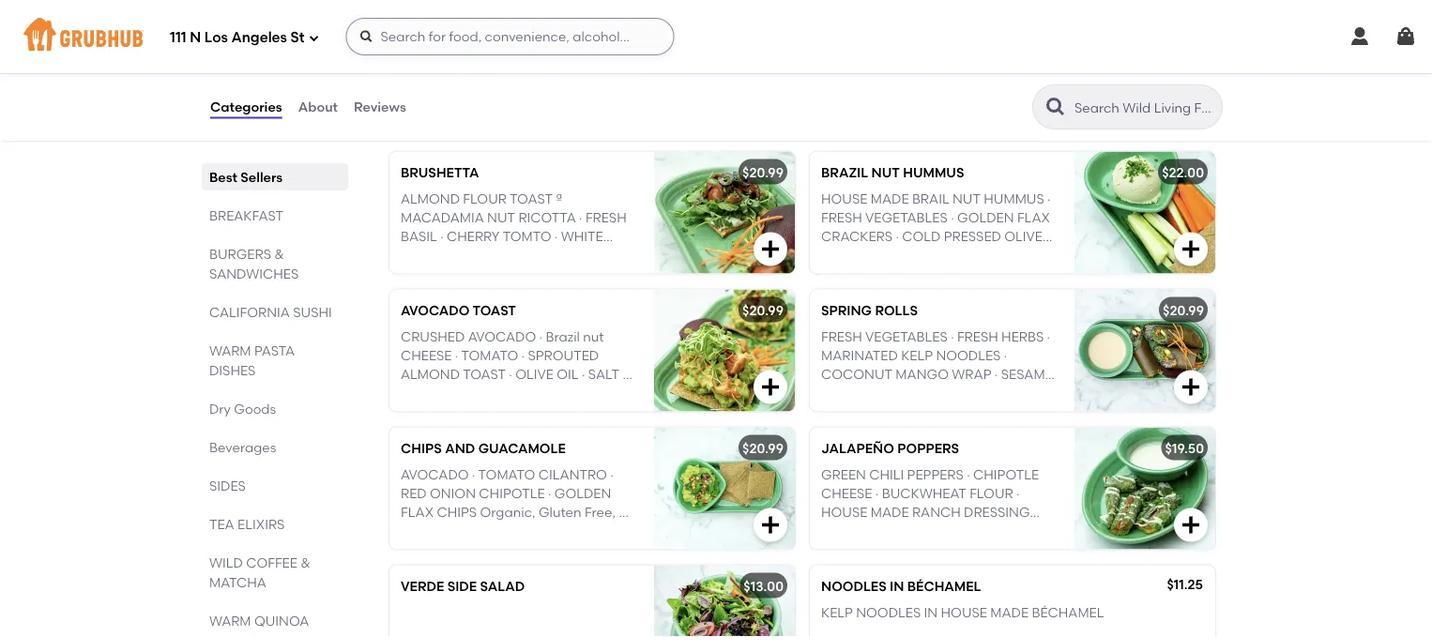 Task type: describe. For each thing, give the bounding box(es) containing it.
0 vertical spatial nut
[[872, 165, 900, 181]]

brazil nut hummus
[[821, 165, 965, 181]]

made inside house made brail nut hummus · fresh vegetables · golden flax crackers · cold pressed olive oil  organic, gluten free, & raw
[[871, 191, 909, 207]]

quinoa
[[254, 613, 309, 629]]

ricotta
[[519, 210, 576, 226]]

wild coffee & matcha
[[209, 555, 311, 591]]

raw inside green chili peppers · chipotle cheese · buckwheat flour · house made ranch dressing organic, gluten free, & raw
[[973, 524, 1001, 540]]

categories button
[[209, 73, 283, 141]]

california
[[209, 304, 290, 320]]

chipotle inside "avocado · tomato cilantro · red onion chipotle · golden flax chips  organic, gluten free, & raw"
[[479, 486, 545, 502]]

nut
[[583, 329, 604, 345]]

& inside green chili peppers · chipotle cheese · buckwheat flour · house made ranch dressing organic, gluten free, & raw
[[960, 524, 970, 540]]

nut inside house made brail nut hummus · fresh vegetables · golden flax crackers · cold pressed olive oil  organic, gluten free, & raw
[[953, 191, 981, 207]]

avocado for ·
[[401, 467, 469, 483]]

cheese for green
[[821, 486, 873, 502]]

jalapeño poppers
[[821, 441, 960, 457]]

oil for organic,
[[821, 248, 843, 264]]

small plates
[[386, 108, 535, 132]]

bowls
[[209, 633, 257, 637]]

1 horizontal spatial béchamel
[[1032, 605, 1105, 621]]

side
[[448, 579, 477, 595]]

house made brail nut hummus · fresh vegetables · golden flax crackers · cold pressed olive oil  organic, gluten free, & raw
[[821, 191, 1051, 264]]

golden for pressed
[[958, 210, 1014, 226]]

0 vertical spatial chips
[[401, 441, 442, 457]]

toast inside the crushed avocado · brazil nut cheese · tomato · sprouted almond toast · olive oil · salt & pepper  organic, gluten free, & raw
[[463, 367, 506, 383]]

ª
[[556, 191, 563, 207]]

tomato inside the crushed avocado · brazil nut cheese · tomato · sprouted almond toast · olive oil · salt & pepper  organic, gluten free, & raw
[[461, 348, 518, 364]]

salt
[[588, 367, 620, 383]]

111 n los angeles st
[[170, 29, 305, 46]]

jalapeño poppers image
[[1075, 428, 1216, 550]]

acai
[[401, 0, 433, 2]]

free, inside fresh vegetables · fresh herbs · marinated kelp noodles · coconut mango wrap · sesame dip  organic, gluten free, & raw
[[951, 386, 982, 402]]

olive inside house made brail nut hummus · fresh vegetables · golden flax crackers · cold pressed olive oil  organic, gluten free, & raw
[[1005, 229, 1043, 245]]

hummus inside house made brail nut hummus · fresh vegetables · golden flax crackers · cold pressed olive oil  organic, gluten free, & raw
[[984, 191, 1045, 207]]

main navigation navigation
[[0, 0, 1433, 73]]

spring
[[821, 303, 872, 319]]

0 vertical spatial hummus
[[903, 165, 965, 181]]

2 vertical spatial made
[[991, 605, 1029, 621]]

avocado for toast
[[401, 303, 470, 319]]

warm pasta dishes tab
[[209, 341, 341, 380]]

guacamole
[[478, 441, 566, 457]]

kelp inside fresh vegetables · fresh herbs · marinated kelp noodles · coconut mango wrap · sesame dip  organic, gluten free, & raw
[[901, 348, 933, 364]]

svg image up $13.00
[[760, 514, 782, 537]]

gluten inside the crushed avocado · brazil nut cheese · tomato · sprouted almond toast · olive oil · salt & pepper  organic, gluten free, & raw
[[511, 386, 554, 402]]

sweet
[[546, 6, 590, 22]]

Search for food, convenience, alcohol... search field
[[346, 18, 675, 55]]

granola
[[458, 25, 525, 41]]

almond inside almond  flour toast ª macadamia nut ricotta · fresh basil · cherry tomto · white truffle oil · kalamata olives
[[401, 191, 460, 207]]

cold
[[902, 229, 941, 245]]

house inside green chili peppers · chipotle cheese · buckwheat flour · house made ranch dressing organic, gluten free, & raw
[[821, 505, 868, 521]]

1 vertical spatial noodles
[[821, 579, 887, 595]]

noodles inside fresh vegetables · fresh herbs · marinated kelp noodles · coconut mango wrap · sesame dip  organic, gluten free, & raw
[[936, 348, 1001, 364]]

gift special image
[[654, 0, 795, 69]]

acai · almond cashew milk · honey blueberries · sweet cream  · granola · cinnamon · blue majick button
[[390, 0, 795, 69]]

olive inside the crushed avocado · brazil nut cheese · tomato · sprouted almond toast · olive oil · salt & pepper  organic, gluten free, & raw
[[516, 367, 554, 383]]

wild coffee & matcha tab
[[209, 553, 341, 592]]

pepper
[[401, 386, 450, 402]]

red
[[401, 486, 427, 502]]

warm for warm pasta dishes
[[209, 343, 251, 359]]

fresh inside almond  flour toast ª macadamia nut ricotta · fresh basil · cherry tomto · white truffle oil · kalamata olives
[[586, 210, 627, 226]]

oil inside the crushed avocado · brazil nut cheese · tomato · sprouted almond toast · olive oil · salt & pepper  organic, gluten free, & raw
[[557, 367, 579, 383]]

sandwiches
[[209, 266, 299, 282]]

flax for red
[[401, 505, 434, 521]]

sides
[[209, 478, 246, 494]]

organic, inside "avocado · tomato cilantro · red onion chipotle · golden flax chips  organic, gluten free, & raw"
[[480, 505, 536, 521]]

peppers
[[907, 467, 964, 483]]

crushed avocado · brazil nut cheese · tomato · sprouted almond toast · olive oil · salt & pepper  organic, gluten free, & raw
[[401, 329, 633, 402]]

noodles in béchamel
[[821, 579, 982, 595]]

1 vertical spatial in
[[924, 605, 938, 621]]

matcha
[[209, 575, 267, 591]]

reviews
[[354, 99, 406, 115]]

chipotle inside green chili peppers · chipotle cheese · buckwheat flour · house made ranch dressing organic, gluten free, & raw
[[974, 467, 1039, 483]]

los
[[204, 29, 228, 46]]

house inside house made brail nut hummus · fresh vegetables · golden flax crackers · cold pressed olive oil  organic, gluten free, & raw
[[821, 191, 868, 207]]

tea elixirs tab
[[209, 514, 341, 534]]

burgers & sandwiches tab
[[209, 244, 341, 284]]

dry goods
[[209, 401, 276, 417]]

fresh vegetables · fresh herbs · marinated kelp noodles · coconut mango wrap · sesame dip  organic, gluten free, & raw
[[821, 329, 1053, 402]]

spring rolls
[[821, 303, 918, 319]]

$20.99 for fresh vegetables · fresh herbs · marinated kelp noodles · coconut mango wrap · sesame dip  organic, gluten free, & raw
[[743, 303, 784, 319]]

spring rolls image
[[1075, 290, 1216, 412]]

wrap
[[952, 367, 992, 383]]

avocado toast
[[401, 303, 516, 319]]

flax for ·
[[1018, 210, 1051, 226]]

dry
[[209, 401, 231, 417]]

0 vertical spatial béchamel
[[908, 579, 982, 595]]

milk
[[566, 0, 597, 2]]

salad
[[480, 579, 525, 595]]

poppers
[[898, 441, 960, 457]]

organic, inside fresh vegetables · fresh herbs · marinated kelp noodles · coconut mango wrap · sesame dip  organic, gluten free, & raw
[[846, 386, 902, 402]]

crackers
[[821, 229, 893, 245]]

breakfast
[[209, 207, 283, 223]]

chips and guacamole
[[401, 441, 566, 457]]

best
[[209, 169, 237, 185]]

n
[[190, 29, 201, 46]]

vegetables inside fresh vegetables · fresh herbs · marinated kelp noodles · coconut mango wrap · sesame dip  organic, gluten free, & raw
[[866, 329, 948, 345]]

tea elixirs
[[209, 516, 285, 532]]

st
[[291, 29, 305, 46]]

cilantro
[[539, 467, 607, 483]]

california sushi tab
[[209, 302, 341, 322]]

2 vertical spatial noodles
[[856, 605, 921, 621]]

brazil
[[821, 165, 869, 181]]

made inside green chili peppers · chipotle cheese · buckwheat flour · house made ranch dressing organic, gluten free, & raw
[[871, 505, 909, 521]]

best sellers
[[209, 169, 283, 185]]

free, inside green chili peppers · chipotle cheese · buckwheat flour · house made ranch dressing organic, gluten free, & raw
[[926, 524, 957, 540]]

macadamia
[[401, 210, 484, 226]]

verde
[[401, 579, 444, 595]]

flour inside green chili peppers · chipotle cheese · buckwheat flour · house made ranch dressing organic, gluten free, & raw
[[970, 486, 1014, 502]]

fresh up marinated
[[821, 329, 863, 345]]

jalapeño
[[821, 441, 895, 457]]

about button
[[297, 73, 339, 141]]

reviews button
[[353, 73, 407, 141]]

mango
[[896, 367, 949, 383]]

cheese for crushed
[[401, 348, 452, 364]]

dry goods tab
[[209, 399, 341, 419]]

majick
[[437, 44, 489, 60]]

ranch
[[912, 505, 961, 521]]

wild
[[209, 555, 243, 571]]

$13.00
[[744, 579, 784, 595]]

verde side salad
[[401, 579, 525, 595]]

coconut
[[821, 367, 893, 383]]

tea
[[209, 516, 234, 532]]

raw inside "avocado · tomato cilantro · red onion chipotle · golden flax chips  organic, gluten free, & raw"
[[401, 524, 429, 540]]

green chili peppers · chipotle cheese · buckwheat flour · house made ranch dressing organic, gluten free, & raw
[[821, 467, 1039, 540]]



Task type: locate. For each thing, give the bounding box(es) containing it.
avocado toast image
[[654, 290, 795, 412]]

$20.99 for house made brail nut hummus · fresh vegetables · golden flax crackers · cold pressed olive oil  organic, gluten free, & raw
[[743, 165, 784, 181]]

categories
[[210, 99, 282, 115]]

warm quinoa bowls tab
[[209, 611, 341, 637]]

tomato
[[461, 348, 518, 364], [478, 467, 535, 483]]

$20.99 for green chili peppers · chipotle cheese · buckwheat flour · house made ranch dressing organic, gluten free, & raw
[[743, 441, 784, 457]]

free, inside "avocado · tomato cilantro · red onion chipotle · golden flax chips  organic, gluten free, & raw"
[[585, 505, 616, 521]]

noodles
[[936, 348, 1001, 364], [821, 579, 887, 595], [856, 605, 921, 621]]

2 vertical spatial avocado
[[401, 467, 469, 483]]

$22.00
[[1162, 165, 1205, 181]]

1 vertical spatial warm
[[209, 613, 251, 629]]

svg image for organic,
[[1180, 238, 1203, 261]]

in up kelp noodles in house made béchamel at the right bottom of the page
[[890, 579, 904, 595]]

0 horizontal spatial béchamel
[[908, 579, 982, 595]]

brazil nut hummus image
[[1075, 152, 1216, 274]]

best sellers tab
[[209, 167, 341, 187]]

fresh up crackers
[[821, 210, 863, 226]]

fresh inside house made brail nut hummus · fresh vegetables · golden flax crackers · cold pressed olive oil  organic, gluten free, & raw
[[821, 210, 863, 226]]

raw inside the crushed avocado · brazil nut cheese · tomato · sprouted almond toast · olive oil · salt & pepper  organic, gluten free, & raw
[[605, 386, 632, 402]]

organic, inside house made brail nut hummus · fresh vegetables · golden flax crackers · cold pressed olive oil  organic, gluten free, & raw
[[847, 248, 902, 264]]

free, down ranch
[[926, 524, 957, 540]]

chips and guacamole image
[[654, 428, 795, 550]]

golden up pressed
[[958, 210, 1014, 226]]

free, inside the crushed avocado · brazil nut cheese · tomato · sprouted almond toast · olive oil · salt & pepper  organic, gluten free, & raw
[[557, 386, 588, 402]]

cinnamon
[[535, 25, 611, 41]]

gluten down mango
[[905, 386, 948, 402]]

1 horizontal spatial chipotle
[[974, 467, 1039, 483]]

nut
[[872, 165, 900, 181], [953, 191, 981, 207], [487, 210, 515, 226]]

sesame
[[1001, 367, 1053, 383]]

cheese down "crushed"
[[401, 348, 452, 364]]

almond inside the crushed avocado · brazil nut cheese · tomato · sprouted almond toast · olive oil · salt & pepper  organic, gluten free, & raw
[[401, 367, 460, 383]]

oil down sprouted
[[557, 367, 579, 383]]

almond inside acai · almond cashew milk · honey blueberries · sweet cream  · granola · cinnamon · blue majick
[[443, 0, 502, 2]]

flour inside almond  flour toast ª macadamia nut ricotta · fresh basil · cherry tomto · white truffle oil · kalamata olives
[[463, 191, 507, 207]]

svg image inside main navigation navigation
[[359, 29, 374, 44]]

0 horizontal spatial cheese
[[401, 348, 452, 364]]

0 horizontal spatial nut
[[487, 210, 515, 226]]

burgers
[[209, 246, 271, 262]]

organic,
[[847, 248, 902, 264], [453, 386, 508, 402], [846, 386, 902, 402], [480, 505, 536, 521], [821, 524, 877, 540]]

1 vertical spatial vegetables
[[866, 329, 948, 345]]

flour up 'cherry'
[[463, 191, 507, 207]]

1 vertical spatial flour
[[970, 486, 1014, 502]]

& inside "avocado · tomato cilantro · red onion chipotle · golden flax chips  organic, gluten free, & raw"
[[619, 505, 629, 521]]

1 vertical spatial flax
[[401, 505, 434, 521]]

gluten inside fresh vegetables · fresh herbs · marinated kelp noodles · coconut mango wrap · sesame dip  organic, gluten free, & raw
[[905, 386, 948, 402]]

raw inside fresh vegetables · fresh herbs · marinated kelp noodles · coconut mango wrap · sesame dip  organic, gluten free, & raw
[[998, 386, 1026, 402]]

gluten inside house made brail nut hummus · fresh vegetables · golden flax crackers · cold pressed olive oil  organic, gluten free, & raw
[[905, 248, 948, 264]]

0 horizontal spatial chipotle
[[479, 486, 545, 502]]

1 vertical spatial hummus
[[984, 191, 1045, 207]]

0 vertical spatial noodles
[[936, 348, 1001, 364]]

1 vertical spatial tomato
[[478, 467, 535, 483]]

& inside fresh vegetables · fresh herbs · marinated kelp noodles · coconut mango wrap · sesame dip  organic, gluten free, & raw
[[985, 386, 995, 402]]

basil
[[401, 229, 437, 245]]

0 vertical spatial golden
[[958, 210, 1014, 226]]

chili
[[870, 467, 904, 483]]

1 vegetables from the top
[[866, 210, 948, 226]]

hummus up brail
[[903, 165, 965, 181]]

chipotle down guacamole
[[479, 486, 545, 502]]

0 vertical spatial warm
[[209, 343, 251, 359]]

$19.50
[[1166, 441, 1205, 457]]

rolls
[[875, 303, 918, 319]]

dip
[[821, 386, 843, 402]]

free, down cilantro
[[585, 505, 616, 521]]

oil inside almond  flour toast ª macadamia nut ricotta · fresh basil · cherry tomto · white truffle oil · kalamata olives
[[460, 248, 482, 264]]

noodles up wrap
[[936, 348, 1001, 364]]

kelp down noodles in béchamel
[[821, 605, 853, 621]]

avocado up "crushed"
[[401, 303, 470, 319]]

0 vertical spatial avocado
[[401, 303, 470, 319]]

0 horizontal spatial olive
[[516, 367, 554, 383]]

free, down wrap
[[951, 386, 982, 402]]

pressed
[[944, 229, 1002, 245]]

small
[[386, 108, 454, 132]]

tomato inside "avocado · tomato cilantro · red onion chipotle · golden flax chips  organic, gluten free, & raw"
[[478, 467, 535, 483]]

free, down sprouted
[[557, 386, 588, 402]]

golden
[[958, 210, 1014, 226], [555, 486, 611, 502]]

oil for ·
[[460, 248, 482, 264]]

angeles
[[231, 29, 287, 46]]

coffee
[[246, 555, 297, 571]]

sides tab
[[209, 476, 341, 496]]

2 warm from the top
[[209, 613, 251, 629]]

olives
[[565, 248, 612, 264]]

gluten down cold
[[905, 248, 948, 264]]

burgers & sandwiches
[[209, 246, 299, 282]]

dressing
[[964, 505, 1030, 521]]

avocado · tomato cilantro · red onion chipotle · golden flax chips  organic, gluten free, & raw
[[401, 467, 629, 540]]

0 horizontal spatial kelp
[[821, 605, 853, 621]]

gluten inside "avocado · tomato cilantro · red onion chipotle · golden flax chips  organic, gluten free, & raw"
[[539, 505, 582, 521]]

chips left and
[[401, 441, 442, 457]]

raw inside house made brail nut hummus · fresh vegetables · golden flax crackers · cold pressed olive oil  organic, gluten free, & raw
[[998, 248, 1026, 264]]

brushetta image
[[654, 152, 795, 274]]

warm up bowls in the left of the page
[[209, 613, 251, 629]]

cheese down 'green'
[[821, 486, 873, 502]]

gluten down sprouted
[[511, 386, 554, 402]]

1 horizontal spatial in
[[924, 605, 938, 621]]

cheese inside green chili peppers · chipotle cheese · buckwheat flour · house made ranch dressing organic, gluten free, & raw
[[821, 486, 873, 502]]

0 horizontal spatial flax
[[401, 505, 434, 521]]

toast up ricotta
[[510, 191, 553, 207]]

almond  flour toast ª macadamia nut ricotta · fresh basil · cherry tomto · white truffle oil · kalamata olives
[[401, 191, 627, 264]]

house down "brazil"
[[821, 191, 868, 207]]

organic, inside green chili peppers · chipotle cheese · buckwheat flour · house made ranch dressing organic, gluten free, & raw
[[821, 524, 877, 540]]

golden down cilantro
[[555, 486, 611, 502]]

1 warm from the top
[[209, 343, 251, 359]]

chipotle
[[974, 467, 1039, 483], [479, 486, 545, 502]]

organic, up chips and guacamole
[[453, 386, 508, 402]]

house down noodles in béchamel
[[941, 605, 988, 621]]

golden inside "avocado · tomato cilantro · red onion chipotle · golden flax chips  organic, gluten free, & raw"
[[555, 486, 611, 502]]

111
[[170, 29, 186, 46]]

svg image
[[1349, 25, 1372, 48], [1395, 25, 1418, 48], [308, 32, 320, 44], [760, 376, 782, 399], [1180, 376, 1203, 399]]

1 vertical spatial cheese
[[821, 486, 873, 502]]

organic, down 'green'
[[821, 524, 877, 540]]

toast
[[510, 191, 553, 207], [473, 303, 516, 319], [463, 367, 506, 383]]

brail
[[912, 191, 950, 207]]

svg image left blue
[[359, 29, 374, 44]]

1 vertical spatial made
[[871, 505, 909, 521]]

2 horizontal spatial oil
[[821, 248, 843, 264]]

0 horizontal spatial golden
[[555, 486, 611, 502]]

1 horizontal spatial kelp
[[901, 348, 933, 364]]

1 vertical spatial kelp
[[821, 605, 853, 621]]

svg image down $22.00
[[1180, 238, 1203, 261]]

sellers
[[241, 169, 283, 185]]

golden for free,
[[555, 486, 611, 502]]

1 vertical spatial golden
[[555, 486, 611, 502]]

acai · almond cashew milk · honey blueberries · sweet cream  · granola · cinnamon · blue majick
[[401, 0, 618, 60]]

house
[[821, 191, 868, 207], [821, 505, 868, 521], [941, 605, 988, 621]]

toast inside almond  flour toast ª macadamia nut ricotta · fresh basil · cherry tomto · white truffle oil · kalamata olives
[[510, 191, 553, 207]]

0 vertical spatial kelp
[[901, 348, 933, 364]]

about
[[298, 99, 338, 115]]

0 horizontal spatial oil
[[460, 248, 482, 264]]

nut inside almond  flour toast ª macadamia nut ricotta · fresh basil · cherry tomto · white truffle oil · kalamata olives
[[487, 210, 515, 226]]

svg image left crackers
[[760, 238, 782, 261]]

oil down 'cherry'
[[460, 248, 482, 264]]

vegetables inside house made brail nut hummus · fresh vegetables · golden flax crackers · cold pressed olive oil  organic, gluten free, & raw
[[866, 210, 948, 226]]

warm inside warm quinoa bowls
[[209, 613, 251, 629]]

cheese
[[401, 348, 452, 364], [821, 486, 873, 502]]

search icon image
[[1045, 96, 1067, 118]]

svg image
[[359, 29, 374, 44], [760, 238, 782, 261], [1180, 238, 1203, 261], [760, 514, 782, 537], [1180, 514, 1203, 537]]

0 horizontal spatial in
[[890, 579, 904, 595]]

2 vertical spatial nut
[[487, 210, 515, 226]]

plates
[[459, 108, 535, 132]]

gluten down ranch
[[880, 524, 923, 540]]

1 horizontal spatial flour
[[970, 486, 1014, 502]]

dishes
[[209, 362, 256, 378]]

chips down onion
[[437, 505, 477, 521]]

organic, inside the crushed avocado · brazil nut cheese · tomato · sprouted almond toast · olive oil · salt & pepper  organic, gluten free, & raw
[[453, 386, 508, 402]]

1 horizontal spatial cheese
[[821, 486, 873, 502]]

brazil
[[546, 329, 580, 345]]

0 vertical spatial toast
[[510, 191, 553, 207]]

almond up "macadamia"
[[401, 191, 460, 207]]

organic, down guacamole
[[480, 505, 536, 521]]

2 vertical spatial house
[[941, 605, 988, 621]]

svg image for &
[[1180, 514, 1203, 537]]

svg image for ·
[[760, 238, 782, 261]]

raw down pressed
[[998, 248, 1026, 264]]

Search Wild Living Foods search field
[[1073, 99, 1217, 116]]

2 vertical spatial almond
[[401, 367, 460, 383]]

& inside wild coffee & matcha
[[301, 555, 311, 571]]

warm up dishes
[[209, 343, 251, 359]]

1 horizontal spatial oil
[[557, 367, 579, 383]]

flour up dressing
[[970, 486, 1014, 502]]

noodles down noodles in béchamel
[[856, 605, 921, 621]]

raw down 'salt'
[[605, 386, 632, 402]]

cherry
[[447, 229, 500, 245]]

raw down the red
[[401, 524, 429, 540]]

vegetables down rolls
[[866, 329, 948, 345]]

& inside burgers & sandwiches
[[274, 246, 284, 262]]

0 vertical spatial tomato
[[461, 348, 518, 364]]

avocado down 'avocado toast'
[[468, 329, 536, 345]]

0 horizontal spatial hummus
[[903, 165, 965, 181]]

1 vertical spatial béchamel
[[1032, 605, 1105, 621]]

kelp noodles in house made béchamel
[[821, 605, 1105, 621]]

noodles right $13.00
[[821, 579, 887, 595]]

nut up tomto
[[487, 210, 515, 226]]

almond
[[443, 0, 502, 2], [401, 191, 460, 207], [401, 367, 460, 383]]

2 horizontal spatial nut
[[953, 191, 981, 207]]

raw down dressing
[[973, 524, 1001, 540]]

organic, down crackers
[[847, 248, 902, 264]]

cashew
[[505, 0, 563, 2]]

fresh up white
[[586, 210, 627, 226]]

tomato down 'avocado toast'
[[461, 348, 518, 364]]

crushed
[[401, 329, 465, 345]]

1 vertical spatial avocado
[[468, 329, 536, 345]]

chips inside "avocado · tomato cilantro · red onion chipotle · golden flax chips  organic, gluten free, & raw"
[[437, 505, 477, 521]]

1 vertical spatial chipotle
[[479, 486, 545, 502]]

chipotle up dressing
[[974, 467, 1039, 483]]

avocado up onion
[[401, 467, 469, 483]]

warm quinoa bowls
[[209, 613, 309, 637]]

kalamata
[[491, 248, 562, 264]]

sprouted
[[528, 348, 599, 364]]

1 horizontal spatial olive
[[1005, 229, 1043, 245]]

$20.99
[[743, 165, 784, 181], [743, 303, 784, 319], [1163, 303, 1205, 319], [743, 441, 784, 457]]

1 vertical spatial nut
[[953, 191, 981, 207]]

gluten down cilantro
[[539, 505, 582, 521]]

1 vertical spatial toast
[[473, 303, 516, 319]]

in down noodles in béchamel
[[924, 605, 938, 621]]

0 vertical spatial olive
[[1005, 229, 1043, 245]]

tomato down guacamole
[[478, 467, 535, 483]]

buckwheat
[[882, 486, 967, 502]]

almond up pepper
[[401, 367, 460, 383]]

oil down crackers
[[821, 248, 843, 264]]

almond up "blueberries"
[[443, 0, 502, 2]]

1 horizontal spatial hummus
[[984, 191, 1045, 207]]

&
[[274, 246, 284, 262], [985, 248, 995, 264], [623, 367, 633, 383], [592, 386, 601, 402], [985, 386, 995, 402], [619, 505, 629, 521], [960, 524, 970, 540], [301, 555, 311, 571]]

1 vertical spatial chips
[[437, 505, 477, 521]]

cheese inside the crushed avocado · brazil nut cheese · tomato · sprouted almond toast · olive oil · salt & pepper  organic, gluten free, & raw
[[401, 348, 452, 364]]

1 horizontal spatial nut
[[872, 165, 900, 181]]

svg image up '$11.25'
[[1180, 514, 1203, 537]]

free, down pressed
[[951, 248, 982, 264]]

warm for warm quinoa bowls
[[209, 613, 251, 629]]

raw down sesame
[[998, 386, 1026, 402]]

0 vertical spatial flax
[[1018, 210, 1051, 226]]

organic, down coconut
[[846, 386, 902, 402]]

olive right pressed
[[1005, 229, 1043, 245]]

0 vertical spatial house
[[821, 191, 868, 207]]

avocado inside "avocado · tomato cilantro · red onion chipotle · golden flax chips  organic, gluten free, & raw"
[[401, 467, 469, 483]]

olive
[[1005, 229, 1043, 245], [516, 367, 554, 383]]

1 horizontal spatial golden
[[958, 210, 1014, 226]]

0 vertical spatial made
[[871, 191, 909, 207]]

1 horizontal spatial flax
[[1018, 210, 1051, 226]]

vegetables up cold
[[866, 210, 948, 226]]

tomto
[[503, 229, 552, 245]]

0 vertical spatial almond
[[443, 0, 502, 2]]

truffle
[[401, 248, 457, 264]]

toast up the crushed avocado · brazil nut cheese · tomato · sprouted almond toast · olive oil · salt & pepper  organic, gluten free, & raw on the bottom of page
[[473, 303, 516, 319]]

& inside house made brail nut hummus · fresh vegetables · golden flax crackers · cold pressed olive oil  organic, gluten free, & raw
[[985, 248, 995, 264]]

0 vertical spatial chipotle
[[974, 467, 1039, 483]]

gluten inside green chili peppers · chipotle cheese · buckwheat flour · house made ranch dressing organic, gluten free, & raw
[[880, 524, 923, 540]]

free, inside house made brail nut hummus · fresh vegetables · golden flax crackers · cold pressed olive oil  organic, gluten free, & raw
[[951, 248, 982, 264]]

marinated
[[821, 348, 898, 364]]

hummus up pressed
[[984, 191, 1045, 207]]

oil
[[460, 248, 482, 264], [821, 248, 843, 264], [557, 367, 579, 383]]

0 vertical spatial flour
[[463, 191, 507, 207]]

flax inside house made brail nut hummus · fresh vegetables · golden flax crackers · cold pressed olive oil  organic, gluten free, & raw
[[1018, 210, 1051, 226]]

olive down sprouted
[[516, 367, 554, 383]]

2 vegetables from the top
[[866, 329, 948, 345]]

white
[[561, 229, 603, 245]]

elixirs
[[238, 516, 285, 532]]

0 horizontal spatial flour
[[463, 191, 507, 207]]

nut right "brazil"
[[872, 165, 900, 181]]

gluten
[[905, 248, 948, 264], [511, 386, 554, 402], [905, 386, 948, 402], [539, 505, 582, 521], [880, 524, 923, 540]]

warm inside warm pasta dishes
[[209, 343, 251, 359]]

0 vertical spatial in
[[890, 579, 904, 595]]

brushetta
[[401, 165, 479, 181]]

blue
[[401, 44, 434, 60]]

verde side salad image
[[654, 566, 795, 637]]

0 vertical spatial cheese
[[401, 348, 452, 364]]

avocado inside the crushed avocado · brazil nut cheese · tomato · sprouted almond toast · olive oil · salt & pepper  organic, gluten free, & raw
[[468, 329, 536, 345]]

cream
[[401, 25, 449, 41]]

green
[[821, 467, 866, 483]]

warm pasta dishes
[[209, 343, 295, 378]]

raw
[[998, 248, 1026, 264], [605, 386, 632, 402], [998, 386, 1026, 402], [401, 524, 429, 540], [973, 524, 1001, 540]]

1 vertical spatial house
[[821, 505, 868, 521]]

and
[[445, 441, 475, 457]]

golden inside house made brail nut hummus · fresh vegetables · golden flax crackers · cold pressed olive oil  organic, gluten free, & raw
[[958, 210, 1014, 226]]

$11.25
[[1167, 577, 1204, 593]]

0 vertical spatial vegetables
[[866, 210, 948, 226]]

blueberries
[[451, 6, 536, 22]]

chips
[[401, 441, 442, 457], [437, 505, 477, 521]]

1 vertical spatial almond
[[401, 191, 460, 207]]

flour
[[463, 191, 507, 207], [970, 486, 1014, 502]]

fresh up wrap
[[958, 329, 999, 345]]

beverages tab
[[209, 438, 341, 457]]

kelp up mango
[[901, 348, 933, 364]]

toast down "crushed"
[[463, 367, 506, 383]]

béchamel
[[908, 579, 982, 595], [1032, 605, 1105, 621]]

flax inside "avocado · tomato cilantro · red onion chipotle · golden flax chips  organic, gluten free, & raw"
[[401, 505, 434, 521]]

breakfast tab
[[209, 206, 341, 225]]

hummus
[[903, 165, 965, 181], [984, 191, 1045, 207]]

house down 'green'
[[821, 505, 868, 521]]

beverages
[[209, 439, 276, 455]]

nut right brail
[[953, 191, 981, 207]]

california sushi
[[209, 304, 332, 320]]

fresh
[[586, 210, 627, 226], [821, 210, 863, 226], [821, 329, 863, 345], [958, 329, 999, 345]]

1 vertical spatial olive
[[516, 367, 554, 383]]

oil inside house made brail nut hummus · fresh vegetables · golden flax crackers · cold pressed olive oil  organic, gluten free, & raw
[[821, 248, 843, 264]]

2 vertical spatial toast
[[463, 367, 506, 383]]



Task type: vqa. For each thing, say whether or not it's contained in the screenshot.
AVOCADO within the CRUSHED AVOCADO · Brazil nut CHEESE · TOMATO · SPROUTED ALMOND TOAST · OLIVE OIL · SALT & PEPPER  Organic, Gluten Free, & Raw
yes



